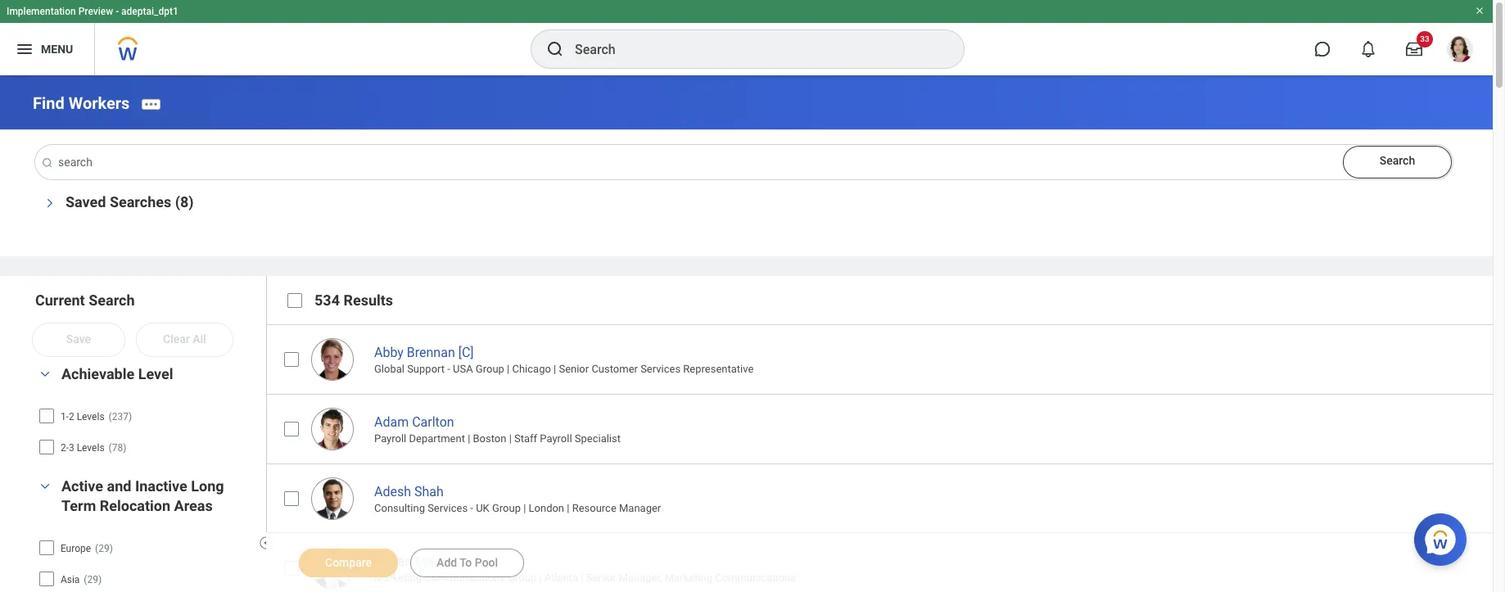 Task type: locate. For each thing, give the bounding box(es) containing it.
services inside adesh shah list item
[[428, 502, 468, 515]]

chevron down image
[[39, 193, 56, 213], [35, 368, 55, 380]]

search image
[[41, 156, 54, 169]]

1 vertical spatial chevron down image
[[35, 368, 55, 380]]

0 vertical spatial levels
[[77, 411, 105, 423]]

search
[[1380, 154, 1416, 167], [89, 291, 135, 309]]

1 vertical spatial levels
[[77, 442, 105, 454]]

| right atlanta
[[581, 572, 584, 584]]

2-3 levels
[[61, 442, 105, 454]]

1 communications from the left
[[425, 572, 505, 584]]

marketing right manager,
[[665, 572, 713, 584]]

chicago
[[512, 363, 551, 375]]

1 vertical spatial group
[[492, 502, 521, 515]]

group right usa
[[476, 363, 505, 375]]

0 horizontal spatial search
[[89, 291, 135, 309]]

- inside adesh shah list item
[[470, 502, 473, 515]]

adam carlton list item
[[266, 394, 1506, 463]]

0 vertical spatial group
[[476, 363, 505, 375]]

marketing down adrian
[[374, 572, 422, 584]]

payroll
[[374, 433, 407, 445], [540, 433, 572, 445]]

0 vertical spatial services
[[641, 363, 681, 375]]

saved searches (8) button
[[66, 193, 194, 210]]

uk
[[476, 502, 490, 515]]

level
[[138, 365, 173, 382]]

| left london
[[524, 502, 526, 515]]

1 horizontal spatial search
[[1380, 154, 1416, 167]]

chevron down image
[[35, 481, 55, 492]]

staff
[[514, 433, 537, 445]]

group inside adesh shah list item
[[492, 502, 521, 515]]

payroll department   |   boston   |   staff payroll specialist
[[374, 433, 621, 445]]

adrian martin link
[[374, 550, 454, 569]]

1 horizontal spatial services
[[641, 363, 681, 375]]

implementation preview -   adeptai_dpt1
[[7, 6, 178, 17]]

534 results
[[315, 291, 393, 309]]

marketing
[[374, 572, 422, 584], [665, 572, 713, 584]]

marketing communications group   |   atlanta   |   senior manager, marketing communications
[[374, 572, 796, 584]]

- left usa
[[447, 363, 450, 375]]

0 vertical spatial -
[[116, 6, 119, 17]]

(29) right the europe
[[95, 543, 113, 554]]

shah
[[414, 484, 444, 499]]

preview
[[78, 6, 113, 17]]

find workers main content
[[0, 75, 1506, 592]]

(237)
[[109, 411, 132, 423]]

|
[[507, 363, 510, 375], [554, 363, 556, 375], [468, 433, 470, 445], [509, 433, 512, 445], [524, 502, 526, 515], [567, 502, 570, 515], [539, 572, 542, 584], [581, 572, 584, 584]]

services down the shah
[[428, 502, 468, 515]]

global support - usa group   |   chicago   |   senior customer services representative
[[374, 363, 754, 375]]

adesh shah list item
[[266, 463, 1506, 533]]

Search search field
[[33, 145, 1453, 179]]

group inside abby brennan [c] list item
[[476, 363, 505, 375]]

support
[[407, 363, 445, 375]]

senior left customer at the left
[[559, 363, 589, 375]]

adrian martin
[[374, 554, 454, 569]]

abby brennan [c] list item
[[266, 324, 1506, 394]]

0 horizontal spatial communications
[[425, 572, 505, 584]]

payroll right staff
[[540, 433, 572, 445]]

1 horizontal spatial payroll
[[540, 433, 572, 445]]

Find Workers text field
[[35, 145, 1453, 179]]

0 vertical spatial (29)
[[95, 543, 113, 554]]

1-2 levels
[[61, 411, 105, 423]]

(29) right 'asia'
[[84, 574, 102, 586]]

group
[[476, 363, 505, 375], [492, 502, 521, 515], [508, 572, 537, 584]]

-
[[116, 6, 119, 17], [447, 363, 450, 375], [470, 502, 473, 515]]

1 vertical spatial (29)
[[84, 574, 102, 586]]

group left atlanta
[[508, 572, 537, 584]]

asia
[[61, 574, 80, 586]]

0 horizontal spatial -
[[116, 6, 119, 17]]

communications
[[425, 572, 505, 584], [715, 572, 796, 584]]

menu banner
[[0, 0, 1493, 75]]

find
[[33, 93, 64, 113]]

justify image
[[15, 39, 34, 59]]

menu
[[41, 42, 73, 55]]

usa
[[453, 363, 473, 375]]

2 communications from the left
[[715, 572, 796, 584]]

1 vertical spatial -
[[447, 363, 450, 375]]

1 horizontal spatial marketing
[[665, 572, 713, 584]]

saved searches (8)
[[66, 193, 194, 210]]

carlton
[[412, 414, 454, 430]]

consulting
[[374, 502, 425, 515]]

achievable level
[[61, 365, 173, 382]]

(8)
[[175, 193, 194, 210]]

1 levels from the top
[[77, 411, 105, 423]]

| left chicago
[[507, 363, 510, 375]]

0 horizontal spatial payroll
[[374, 433, 407, 445]]

inactive
[[135, 477, 187, 495]]

0 vertical spatial chevron down image
[[39, 193, 56, 213]]

group inside adrian martin list item
[[508, 572, 537, 584]]

close environment banner image
[[1475, 6, 1485, 16]]

adrian
[[374, 554, 412, 569]]

abby brennan [c]
[[374, 345, 474, 360]]

chevron down image for saved searches (8)
[[39, 193, 56, 213]]

1 vertical spatial senior
[[586, 572, 616, 584]]

2 levels from the top
[[77, 442, 105, 454]]

brennan
[[407, 345, 455, 360]]

levels
[[77, 411, 105, 423], [77, 442, 105, 454]]

(78)
[[109, 442, 126, 454]]

2 vertical spatial -
[[470, 502, 473, 515]]

services right customer at the left
[[641, 363, 681, 375]]

1 horizontal spatial communications
[[715, 572, 796, 584]]

- inside abby brennan [c] list item
[[447, 363, 450, 375]]

levels for 2-3 levels
[[77, 442, 105, 454]]

areas
[[174, 497, 213, 514]]

term
[[61, 497, 96, 514]]

2 horizontal spatial -
[[470, 502, 473, 515]]

chevron down image inside achievable level group
[[35, 368, 55, 380]]

- right preview
[[116, 6, 119, 17]]

services
[[641, 363, 681, 375], [428, 502, 468, 515]]

0 vertical spatial senior
[[559, 363, 589, 375]]

(29) for europe
[[95, 543, 113, 554]]

and
[[107, 477, 131, 495]]

searches
[[110, 193, 171, 210]]

customer
[[592, 363, 638, 375]]

senior
[[559, 363, 589, 375], [586, 572, 616, 584]]

payroll down adam
[[374, 433, 407, 445]]

group for abby brennan [c]
[[476, 363, 505, 375]]

search inside button
[[1380, 154, 1416, 167]]

0 horizontal spatial services
[[428, 502, 468, 515]]

(29)
[[95, 543, 113, 554], [84, 574, 102, 586]]

- for abby brennan [c]
[[447, 363, 450, 375]]

senior left manager,
[[586, 572, 616, 584]]

1 vertical spatial search
[[89, 291, 135, 309]]

group right uk
[[492, 502, 521, 515]]

chevron down image left achievable
[[35, 368, 55, 380]]

- left uk
[[470, 502, 473, 515]]

(29) for asia
[[84, 574, 102, 586]]

0 horizontal spatial marketing
[[374, 572, 422, 584]]

senior inside abby brennan [c] list item
[[559, 363, 589, 375]]

levels right the 3
[[77, 442, 105, 454]]

find workers
[[33, 93, 130, 113]]

filter search field
[[33, 291, 269, 592]]

3
[[69, 442, 74, 454]]

levels right 2
[[77, 411, 105, 423]]

| left boston
[[468, 433, 470, 445]]

group for adesh shah
[[492, 502, 521, 515]]

2
[[69, 411, 74, 423]]

0 vertical spatial search
[[1380, 154, 1416, 167]]

results
[[344, 291, 393, 309]]

chevron down image left saved
[[39, 193, 56, 213]]

1 vertical spatial services
[[428, 502, 468, 515]]

adesh
[[374, 484, 411, 499]]

2 vertical spatial group
[[508, 572, 537, 584]]

1 horizontal spatial -
[[447, 363, 450, 375]]



Task type: vqa. For each thing, say whether or not it's contained in the screenshot.
Search within the "Filter" search field
yes



Task type: describe. For each thing, give the bounding box(es) containing it.
active and inactive long term relocation areas group
[[33, 477, 258, 592]]

long
[[191, 477, 224, 495]]

department
[[409, 433, 465, 445]]

33 button
[[1397, 31, 1434, 67]]

profile logan mcneil image
[[1448, 36, 1474, 66]]

consulting services - uk group   |   london   |   resource manager
[[374, 502, 661, 515]]

- inside menu banner
[[116, 6, 119, 17]]

33
[[1421, 34, 1430, 43]]

manager
[[619, 502, 661, 515]]

chevron down image for achievable level
[[35, 368, 55, 380]]

- for adesh shah
[[470, 502, 473, 515]]

active and inactive long term relocation areas button
[[61, 477, 224, 514]]

adam
[[374, 414, 409, 430]]

boston
[[473, 433, 507, 445]]

manager,
[[619, 572, 663, 584]]

| left staff
[[509, 433, 512, 445]]

2 payroll from the left
[[540, 433, 572, 445]]

menu button
[[0, 23, 94, 75]]

workers
[[69, 93, 130, 113]]

relocation
[[100, 497, 170, 514]]

2-
[[61, 442, 69, 454]]

Search Workday  search field
[[575, 31, 931, 67]]

achievable level button
[[61, 365, 173, 382]]

active and inactive long term relocation areas
[[61, 477, 224, 514]]

2 marketing from the left
[[665, 572, 713, 584]]

resource
[[572, 502, 617, 515]]

saved
[[66, 193, 106, 210]]

| left atlanta
[[539, 572, 542, 584]]

search button
[[1343, 146, 1452, 178]]

1-
[[61, 411, 69, 423]]

achievable level group
[[33, 364, 258, 464]]

adrian martin list item
[[266, 533, 1506, 592]]

specialist
[[575, 433, 621, 445]]

active and inactive long term relocation areas tree
[[38, 534, 252, 592]]

london
[[529, 502, 564, 515]]

atlanta
[[545, 572, 578, 584]]

implementation
[[7, 6, 76, 17]]

current
[[35, 291, 85, 309]]

| right london
[[567, 502, 570, 515]]

levels for 1-2 levels
[[77, 411, 105, 423]]

inbox large image
[[1407, 41, 1423, 57]]

1 marketing from the left
[[374, 572, 422, 584]]

current search
[[35, 291, 135, 309]]

europe
[[61, 543, 91, 554]]

adam carlton link
[[374, 411, 454, 430]]

[c]
[[458, 345, 474, 360]]

search inside filter "search box"
[[89, 291, 135, 309]]

search image
[[546, 39, 565, 59]]

| right chicago
[[554, 363, 556, 375]]

representative
[[683, 363, 754, 375]]

adesh shah link
[[374, 481, 444, 499]]

adesh shah
[[374, 484, 444, 499]]

abby brennan [c] link
[[374, 341, 474, 360]]

adam carlton
[[374, 414, 454, 430]]

active
[[61, 477, 103, 495]]

adeptai_dpt1
[[121, 6, 178, 17]]

abby
[[374, 345, 404, 360]]

global
[[374, 363, 405, 375]]

534
[[315, 291, 340, 309]]

senior inside adrian martin list item
[[586, 572, 616, 584]]

martin
[[416, 554, 454, 569]]

1 payroll from the left
[[374, 433, 407, 445]]

achievable level tree
[[38, 402, 252, 461]]

services inside abby brennan [c] list item
[[641, 363, 681, 375]]

find workers element
[[33, 93, 130, 113]]

notifications large image
[[1361, 41, 1377, 57]]

achievable
[[61, 365, 135, 382]]



